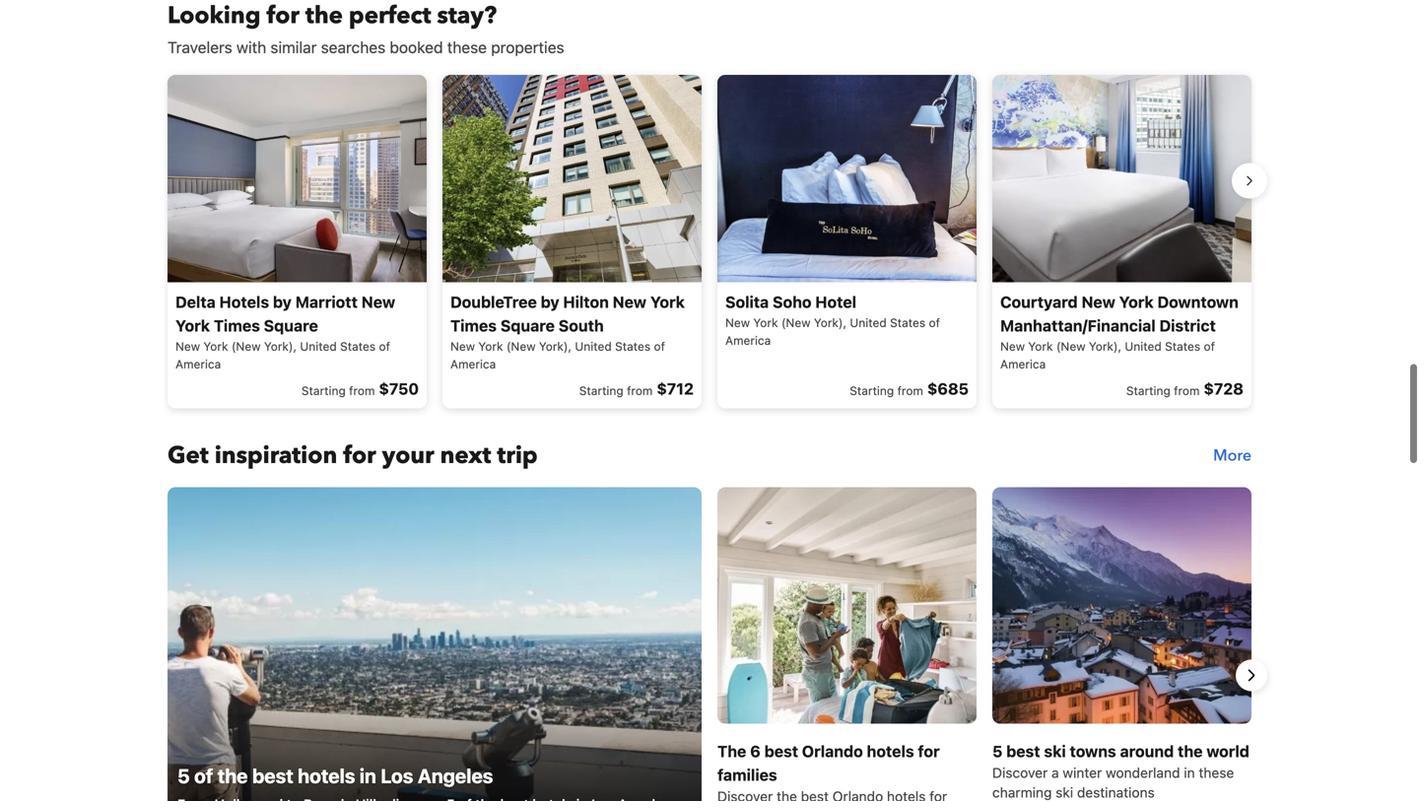 Task type: vqa. For each thing, say whether or not it's contained in the screenshot.
20% related to Self-Balancing Scooter City Tour
no



Task type: describe. For each thing, give the bounding box(es) containing it.
around
[[1120, 742, 1174, 761]]

starting from $728
[[1126, 379, 1244, 398]]

more link
[[1213, 440, 1252, 471]]

0 horizontal spatial the
[[217, 764, 248, 787]]

doubletree by hilton new york times square south new york (new york), united states of america
[[450, 293, 685, 371]]

delta hotels by marriott new york times square new york (new york), united states of america
[[175, 293, 395, 371]]

your
[[382, 439, 434, 472]]

courtyard
[[1000, 293, 1078, 311]]

$750
[[379, 379, 419, 398]]

charming
[[992, 784, 1052, 801]]

5 of the best hotels in los angeles region
[[152, 487, 1267, 801]]

starting for $728
[[1126, 384, 1171, 397]]

of inside doubletree by hilton new york times square south new york (new york), united states of america
[[654, 339, 665, 353]]

soho
[[773, 293, 812, 311]]

starting for $750
[[301, 384, 346, 397]]

states inside doubletree by hilton new york times square south new york (new york), united states of america
[[615, 339, 651, 353]]

5 best ski towns around the world discover a winter wonderland in these charming ski destinations
[[992, 742, 1250, 801]]

york), inside 'solita soho hotel new york (new york), united states of america'
[[814, 316, 847, 329]]

next image
[[1240, 664, 1264, 687]]

$712
[[657, 379, 694, 398]]

5 of the best hotels in los angeles link
[[168, 487, 702, 801]]

world
[[1207, 742, 1250, 761]]

times inside delta hotels by marriott new york times square new york (new york), united states of america
[[214, 316, 260, 335]]

square inside doubletree by hilton new york times square south new york (new york), united states of america
[[501, 316, 555, 335]]

from for $750
[[349, 384, 375, 397]]

the 6 best orlando hotels for families
[[718, 742, 940, 784]]

(new inside delta hotels by marriott new york times square new york (new york), united states of america
[[231, 339, 261, 353]]

best inside 5 best ski towns around the world discover a winter wonderland in these charming ski destinations
[[1006, 742, 1040, 761]]

these inside 5 best ski towns around the world discover a winter wonderland in these charming ski destinations
[[1199, 765, 1234, 781]]

united inside 'solita soho hotel new york (new york), united states of america'
[[850, 316, 887, 329]]

york), inside delta hotels by marriott new york times square new york (new york), united states of america
[[264, 339, 297, 353]]

starting from $750
[[301, 379, 419, 398]]

of inside courtyard new york downtown manhattan/financial district new york (new york), united states of america
[[1204, 339, 1215, 353]]

york), inside doubletree by hilton new york times square south new york (new york), united states of america
[[539, 339, 572, 353]]

for inside the 6 best orlando hotels for families
[[918, 742, 940, 761]]

in inside 5 best ski towns around the world discover a winter wonderland in these charming ski destinations
[[1184, 765, 1195, 781]]

winter
[[1063, 765, 1102, 781]]

new up manhattan/financial
[[1082, 293, 1116, 311]]

states inside 'solita soho hotel new york (new york), united states of america'
[[890, 316, 926, 329]]

downtown
[[1158, 293, 1239, 311]]

from for $685
[[897, 384, 923, 397]]

america inside courtyard new york downtown manhattan/financial district new york (new york), united states of america
[[1000, 357, 1046, 371]]

new down courtyard
[[1000, 339, 1025, 353]]

hotel
[[815, 293, 857, 311]]

get
[[168, 439, 209, 472]]

square inside delta hotels by marriott new york times square new york (new york), united states of america
[[264, 316, 318, 335]]

5 of the best hotels in los angeles
[[177, 764, 493, 787]]

starting from $712
[[579, 379, 694, 398]]

a
[[1052, 765, 1059, 781]]

searches
[[321, 38, 386, 57]]

discover
[[992, 765, 1048, 781]]

solita soho hotel new york (new york), united states of america
[[725, 293, 940, 347]]

new inside 'solita soho hotel new york (new york), united states of america'
[[725, 316, 750, 329]]

(new inside doubletree by hilton new york times square south new york (new york), united states of america
[[506, 339, 536, 353]]

united inside courtyard new york downtown manhattan/financial district new york (new york), united states of america
[[1125, 339, 1162, 353]]

south
[[559, 316, 604, 335]]

get inspiration for your next trip
[[168, 439, 538, 472]]

solita
[[725, 293, 769, 311]]

best inside the 6 best orlando hotels for families
[[764, 742, 798, 761]]

booked
[[390, 38, 443, 57]]

region containing delta hotels by marriott new york times square
[[152, 67, 1267, 416]]

by inside doubletree by hilton new york times square south new york (new york), united states of america
[[541, 293, 559, 311]]

1 in from the left
[[360, 764, 376, 787]]

more
[[1213, 445, 1252, 466]]

states inside courtyard new york downtown manhattan/financial district new york (new york), united states of america
[[1165, 339, 1201, 353]]

inspiration
[[215, 439, 337, 472]]

best inside 5 of the best hotels in los angeles link
[[252, 764, 293, 787]]



Task type: locate. For each thing, give the bounding box(es) containing it.
york), inside courtyard new york downtown manhattan/financial district new york (new york), united states of america
[[1089, 339, 1122, 353]]

united down hotel
[[850, 316, 887, 329]]

marriott
[[295, 293, 358, 311]]

times
[[214, 316, 260, 335], [450, 316, 497, 335]]

states inside delta hotels by marriott new york times square new york (new york), united states of america
[[340, 339, 376, 353]]

ski up a
[[1044, 742, 1066, 761]]

united
[[850, 316, 887, 329], [300, 339, 337, 353], [575, 339, 612, 353], [1125, 339, 1162, 353]]

2 by from the left
[[541, 293, 559, 311]]

1 vertical spatial these
[[1199, 765, 1234, 781]]

by left hilton on the top left
[[541, 293, 559, 311]]

1 horizontal spatial for
[[918, 742, 940, 761]]

the
[[1178, 742, 1203, 761], [217, 764, 248, 787]]

starting from $685
[[850, 379, 969, 398]]

hotels
[[867, 742, 914, 761], [298, 764, 355, 787]]

0 horizontal spatial times
[[214, 316, 260, 335]]

0 horizontal spatial in
[[360, 764, 376, 787]]

hotels for for
[[867, 742, 914, 761]]

0 horizontal spatial for
[[343, 439, 376, 472]]

in right wonderland
[[1184, 765, 1195, 781]]

square down marriott
[[264, 316, 318, 335]]

3 from from the left
[[897, 384, 923, 397]]

united down south
[[575, 339, 612, 353]]

york
[[650, 293, 685, 311], [1119, 293, 1154, 311], [753, 316, 778, 329], [175, 316, 210, 335], [203, 339, 228, 353], [478, 339, 503, 353], [1028, 339, 1053, 353]]

new down doubletree
[[450, 339, 475, 353]]

from left $750
[[349, 384, 375, 397]]

manhattan/financial
[[1000, 316, 1156, 335]]

starting
[[301, 384, 346, 397], [579, 384, 624, 397], [850, 384, 894, 397], [1126, 384, 1171, 397]]

with
[[236, 38, 266, 57]]

2 in from the left
[[1184, 765, 1195, 781]]

new down solita
[[725, 316, 750, 329]]

times down doubletree
[[450, 316, 497, 335]]

1 vertical spatial ski
[[1056, 784, 1073, 801]]

(new down soho
[[781, 316, 811, 329]]

york), down hotel
[[814, 316, 847, 329]]

3 starting from the left
[[850, 384, 894, 397]]

of
[[929, 316, 940, 329], [379, 339, 390, 353], [654, 339, 665, 353], [1204, 339, 1215, 353], [194, 764, 213, 787]]

starting down courtyard new york downtown manhattan/financial district new york (new york), united states of america
[[1126, 384, 1171, 397]]

5 for 5 of the best hotels in los angeles
[[177, 764, 190, 787]]

york), down south
[[539, 339, 572, 353]]

0 vertical spatial for
[[343, 439, 376, 472]]

families
[[718, 766, 777, 784]]

states
[[890, 316, 926, 329], [340, 339, 376, 353], [615, 339, 651, 353], [1165, 339, 1201, 353]]

states up starting from $712
[[615, 339, 651, 353]]

the 6 best orlando hotels for families image
[[718, 487, 977, 724]]

1 vertical spatial for
[[918, 742, 940, 761]]

5 best ski towns around the world image
[[992, 487, 1252, 724]]

1 horizontal spatial 5
[[992, 742, 1003, 761]]

1 horizontal spatial times
[[450, 316, 497, 335]]

york), down hotels
[[264, 339, 297, 353]]

york),
[[814, 316, 847, 329], [264, 339, 297, 353], [539, 339, 572, 353], [1089, 339, 1122, 353]]

hotels inside the 6 best orlando hotels for families
[[867, 742, 914, 761]]

hotels left los
[[298, 764, 355, 787]]

best
[[764, 742, 798, 761], [1006, 742, 1040, 761], [252, 764, 293, 787]]

1 horizontal spatial in
[[1184, 765, 1195, 781]]

1 horizontal spatial best
[[764, 742, 798, 761]]

0 horizontal spatial square
[[264, 316, 318, 335]]

0 horizontal spatial these
[[447, 38, 487, 57]]

0 vertical spatial hotels
[[867, 742, 914, 761]]

united down the district
[[1125, 339, 1162, 353]]

by
[[273, 293, 292, 311], [541, 293, 559, 311]]

the inside 5 best ski towns around the world discover a winter wonderland in these charming ski destinations
[[1178, 742, 1203, 761]]

of inside 'solita soho hotel new york (new york), united states of america'
[[929, 316, 940, 329]]

1 times from the left
[[214, 316, 260, 335]]

1 horizontal spatial hotels
[[867, 742, 914, 761]]

united inside delta hotels by marriott new york times square new york (new york), united states of america
[[300, 339, 337, 353]]

wonderland
[[1106, 765, 1180, 781]]

angeles
[[418, 764, 493, 787]]

trip
[[497, 439, 538, 472]]

2 square from the left
[[501, 316, 555, 335]]

0 horizontal spatial 5
[[177, 764, 190, 787]]

(new
[[781, 316, 811, 329], [231, 339, 261, 353], [506, 339, 536, 353], [1056, 339, 1086, 353]]

america
[[725, 333, 771, 347], [175, 357, 221, 371], [450, 357, 496, 371], [1000, 357, 1046, 371]]

1 vertical spatial the
[[217, 764, 248, 787]]

starting inside starting from $712
[[579, 384, 624, 397]]

1 horizontal spatial square
[[501, 316, 555, 335]]

york inside 'solita soho hotel new york (new york), united states of america'
[[753, 316, 778, 329]]

1 horizontal spatial by
[[541, 293, 559, 311]]

(new down hotels
[[231, 339, 261, 353]]

new down the delta
[[175, 339, 200, 353]]

1 vertical spatial 5
[[177, 764, 190, 787]]

los
[[381, 764, 413, 787]]

towns
[[1070, 742, 1116, 761]]

travelers
[[168, 38, 232, 57]]

america down doubletree
[[450, 357, 496, 371]]

hotels
[[219, 293, 269, 311]]

america down the delta
[[175, 357, 221, 371]]

delta
[[175, 293, 216, 311]]

6
[[750, 742, 761, 761]]

new right marriott
[[361, 293, 395, 311]]

from inside starting from $712
[[627, 384, 653, 397]]

united down marriott
[[300, 339, 337, 353]]

by right hotels
[[273, 293, 292, 311]]

from left $685
[[897, 384, 923, 397]]

5 inside 5 best ski towns around the world discover a winter wonderland in these charming ski destinations
[[992, 742, 1003, 761]]

new right hilton on the top left
[[613, 293, 647, 311]]

ski
[[1044, 742, 1066, 761], [1056, 784, 1073, 801]]

starting inside starting from $728
[[1126, 384, 1171, 397]]

doubletree
[[450, 293, 537, 311]]

ski down a
[[1056, 784, 1073, 801]]

2 times from the left
[[450, 316, 497, 335]]

from
[[349, 384, 375, 397], [627, 384, 653, 397], [897, 384, 923, 397], [1174, 384, 1200, 397]]

1 by from the left
[[273, 293, 292, 311]]

america inside delta hotels by marriott new york times square new york (new york), united states of america
[[175, 357, 221, 371]]

in
[[360, 764, 376, 787], [1184, 765, 1195, 781]]

4 starting from the left
[[1126, 384, 1171, 397]]

2 from from the left
[[627, 384, 653, 397]]

america inside 'solita soho hotel new york (new york), united states of america'
[[725, 333, 771, 347]]

starting inside starting from $685
[[850, 384, 894, 397]]

these
[[447, 38, 487, 57], [1199, 765, 1234, 781]]

0 horizontal spatial hotels
[[298, 764, 355, 787]]

from left "$728"
[[1174, 384, 1200, 397]]

5
[[992, 742, 1003, 761], [177, 764, 190, 787]]

1 vertical spatial hotels
[[298, 764, 355, 787]]

5 for 5 best ski towns around the world discover a winter wonderland in these charming ski destinations
[[992, 742, 1003, 761]]

of inside delta hotels by marriott new york times square new york (new york), united states of america
[[379, 339, 390, 353]]

the 6 best orlando hotels for families link
[[718, 487, 977, 801]]

1 square from the left
[[264, 316, 318, 335]]

for left your
[[343, 439, 376, 472]]

from inside starting from $750
[[349, 384, 375, 397]]

properties
[[491, 38, 564, 57]]

0 vertical spatial these
[[447, 38, 487, 57]]

next
[[440, 439, 491, 472]]

0 horizontal spatial best
[[252, 764, 293, 787]]

these right "booked"
[[447, 38, 487, 57]]

(new inside courtyard new york downtown manhattan/financial district new york (new york), united states of america
[[1056, 339, 1086, 353]]

from inside starting from $685
[[897, 384, 923, 397]]

0 vertical spatial the
[[1178, 742, 1203, 761]]

square
[[264, 316, 318, 335], [501, 316, 555, 335]]

hotels for in
[[298, 764, 355, 787]]

orlando
[[802, 742, 863, 761]]

from left $712
[[627, 384, 653, 397]]

from for $712
[[627, 384, 653, 397]]

states down the district
[[1165, 339, 1201, 353]]

for
[[343, 439, 376, 472], [918, 742, 940, 761]]

the
[[718, 742, 746, 761]]

square down doubletree
[[501, 316, 555, 335]]

(new down doubletree
[[506, 339, 536, 353]]

starting down doubletree by hilton new york times square south new york (new york), united states of america
[[579, 384, 624, 397]]

1 from from the left
[[349, 384, 375, 397]]

(new down manhattan/financial
[[1056, 339, 1086, 353]]

york), down manhattan/financial
[[1089, 339, 1122, 353]]

region
[[152, 67, 1267, 416]]

starting inside starting from $750
[[301, 384, 346, 397]]

4 from from the left
[[1174, 384, 1200, 397]]

$685
[[927, 379, 969, 398]]

starting left $685
[[850, 384, 894, 397]]

starting for $685
[[850, 384, 894, 397]]

similar
[[271, 38, 317, 57]]

(new inside 'solita soho hotel new york (new york), united states of america'
[[781, 316, 811, 329]]

america inside doubletree by hilton new york times square south new york (new york), united states of america
[[450, 357, 496, 371]]

starting down delta hotels by marriott new york times square new york (new york), united states of america
[[301, 384, 346, 397]]

0 vertical spatial ski
[[1044, 742, 1066, 761]]

times down hotels
[[214, 316, 260, 335]]

america down solita
[[725, 333, 771, 347]]

travelers with similar searches booked these properties
[[168, 38, 564, 57]]

1 horizontal spatial these
[[1199, 765, 1234, 781]]

1 starting from the left
[[301, 384, 346, 397]]

in left los
[[360, 764, 376, 787]]

starting for $712
[[579, 384, 624, 397]]

states up starting from $685
[[890, 316, 926, 329]]

hilton
[[563, 293, 609, 311]]

for right orlando on the bottom right
[[918, 742, 940, 761]]

america down courtyard
[[1000, 357, 1046, 371]]

hotels right orlando on the bottom right
[[867, 742, 914, 761]]

1 horizontal spatial the
[[1178, 742, 1203, 761]]

new
[[361, 293, 395, 311], [613, 293, 647, 311], [1082, 293, 1116, 311], [725, 316, 750, 329], [175, 339, 200, 353], [450, 339, 475, 353], [1000, 339, 1025, 353]]

united inside doubletree by hilton new york times square south new york (new york), united states of america
[[575, 339, 612, 353]]

from inside starting from $728
[[1174, 384, 1200, 397]]

$728
[[1204, 379, 1244, 398]]

from for $728
[[1174, 384, 1200, 397]]

0 vertical spatial 5
[[992, 742, 1003, 761]]

by inside delta hotels by marriott new york times square new york (new york), united states of america
[[273, 293, 292, 311]]

times inside doubletree by hilton new york times square south new york (new york), united states of america
[[450, 316, 497, 335]]

these down world
[[1199, 765, 1234, 781]]

destinations
[[1077, 784, 1155, 801]]

0 horizontal spatial by
[[273, 293, 292, 311]]

2 horizontal spatial best
[[1006, 742, 1040, 761]]

2 starting from the left
[[579, 384, 624, 397]]

states up starting from $750
[[340, 339, 376, 353]]

district
[[1160, 316, 1216, 335]]

courtyard new york downtown manhattan/financial district new york (new york), united states of america
[[1000, 293, 1239, 371]]



